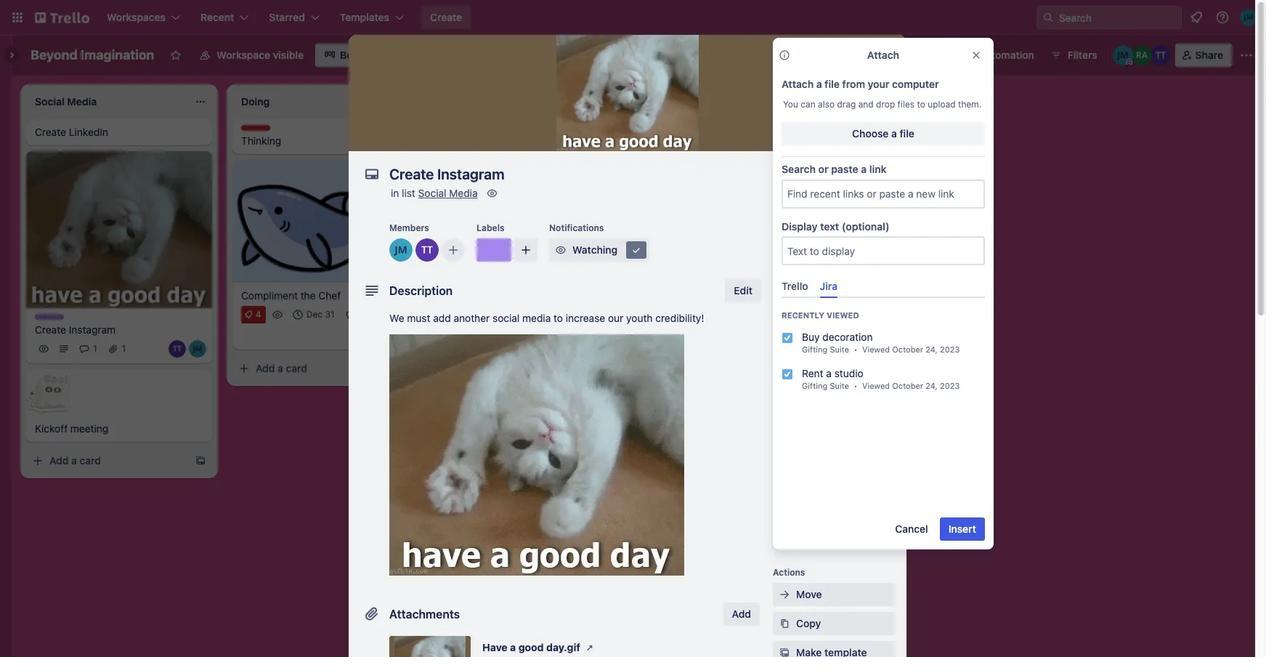 Task type: vqa. For each thing, say whether or not it's contained in the screenshot.
0%
no



Task type: describe. For each thing, give the bounding box(es) containing it.
another inside the add another list button
[[688, 94, 725, 106]]

compliment the chef link
[[241, 288, 410, 303]]

also
[[818, 99, 835, 110]]

beyond imagination
[[31, 47, 154, 63]]

0 horizontal spatial another
[[454, 312, 490, 324]]

power-ups button
[[865, 44, 956, 67]]

actions
[[773, 567, 806, 578]]

sm image inside the members link
[[778, 237, 792, 251]]

linkedin
[[69, 126, 108, 138]]

24, inside the buy decoration gifting suite • viewed october 24, 2023
[[926, 345, 938, 354]]

social media link
[[418, 187, 478, 199]]

rent a studio gifting suite • viewed october 24, 2023
[[802, 367, 960, 391]]

viewed inside rent a studio gifting suite • viewed october 24, 2023
[[863, 381, 890, 391]]

0 horizontal spatial power-ups
[[773, 420, 821, 431]]

show menu image
[[1240, 48, 1255, 63]]

beyond
[[31, 47, 78, 63]]

decoration
[[823, 331, 873, 343]]

edit button
[[726, 279, 762, 302]]

sm image for automation
[[959, 44, 979, 64]]

chef
[[319, 289, 341, 301]]

workspace
[[217, 49, 270, 61]]

paste
[[832, 163, 859, 175]]

add members to card image
[[448, 243, 459, 257]]

labels inside labels link
[[797, 267, 828, 279]]

add
[[433, 312, 451, 324]]

1 horizontal spatial jeremy miller (jeremymiller198) image
[[390, 238, 413, 262]]

increase
[[566, 312, 606, 324]]

search
[[782, 163, 816, 175]]

create button
[[422, 6, 471, 29]]

0 vertical spatial create from template… image
[[401, 362, 413, 374]]

kickoff meeting
[[35, 423, 109, 435]]

kickoff
[[35, 423, 68, 435]]

thinking link
[[241, 134, 410, 148]]

choose a file
[[853, 127, 915, 140]]

have
[[483, 641, 508, 653]]

kickoff meeting link
[[35, 422, 204, 436]]

sm image for copy
[[778, 616, 792, 631]]

october inside rent a studio gifting suite • viewed october 24, 2023
[[893, 381, 924, 391]]

or
[[819, 163, 829, 175]]

insert button
[[940, 518, 986, 541]]

2 vertical spatial terry turtle (terryturtle) image
[[169, 340, 186, 358]]

attach for attach a file from your computer
[[782, 78, 814, 90]]

jira
[[820, 280, 838, 292]]

(optional)
[[842, 220, 890, 232]]

0 vertical spatial members
[[390, 222, 429, 233]]

rent a studio option
[[770, 361, 997, 397]]

primary element
[[0, 0, 1267, 35]]

imagination
[[81, 47, 154, 63]]

tab list containing trello
[[776, 274, 991, 298]]

gifting inside rent a studio gifting suite • viewed october 24, 2023
[[802, 381, 828, 391]]

color: bold red, title: "thoughts" element
[[241, 125, 281, 136]]

dates button
[[773, 320, 895, 343]]

recently
[[782, 311, 825, 320]]

2 horizontal spatial to
[[918, 99, 926, 110]]

trello
[[782, 280, 809, 292]]

the
[[301, 289, 316, 301]]

0 vertical spatial jeremy miller (jeremymiller198) image
[[1241, 9, 1258, 26]]

sm image inside 'watching' button
[[629, 243, 644, 257]]

sm image down copy link
[[778, 645, 792, 657]]

filters
[[1068, 49, 1098, 61]]

• inside the buy decoration gifting suite • viewed october 24, 2023
[[854, 345, 858, 354]]

Display text (optional) field
[[784, 238, 984, 264]]

power-ups inside power-ups button
[[894, 49, 947, 61]]

checklist
[[797, 296, 841, 308]]

notifications
[[549, 222, 604, 233]]

watching
[[573, 243, 618, 256]]

choose a file element
[[782, 122, 986, 145]]

social
[[493, 312, 520, 324]]

copy
[[797, 617, 822, 629]]

add button
[[724, 603, 760, 626]]

compliment the chef
[[241, 289, 341, 301]]

0 vertical spatial viewed
[[827, 311, 860, 320]]

back to home image
[[35, 6, 89, 29]]

add a card button for bottommost create from template… image
[[26, 449, 189, 473]]

24, inside rent a studio gifting suite • viewed october 24, 2023
[[926, 381, 938, 391]]

2023 inside the buy decoration gifting suite • viewed october 24, 2023
[[941, 345, 960, 354]]

Dec 31 checkbox
[[289, 306, 339, 323]]

create for create linkedin
[[35, 126, 66, 138]]

studio
[[835, 367, 864, 380]]

youth
[[627, 312, 653, 324]]

0 notifications image
[[1188, 9, 1206, 26]]

viewed inside the buy decoration gifting suite • viewed october 24, 2023
[[863, 345, 890, 354]]

files
[[898, 99, 915, 110]]

dec 31
[[307, 309, 335, 320]]

move link
[[773, 583, 895, 606]]

must
[[407, 312, 431, 324]]

ups inside button
[[928, 49, 947, 61]]

2 horizontal spatial jeremy miller (jeremymiller198) image
[[1113, 45, 1134, 65]]

watching button
[[549, 238, 650, 262]]

search image
[[1043, 12, 1055, 23]]

0 horizontal spatial jeremy miller (jeremymiller198) image
[[375, 326, 392, 344]]

attach a file from your computer
[[782, 78, 940, 90]]

31
[[325, 309, 335, 320]]

cancel button
[[887, 518, 937, 541]]

close popover image
[[971, 49, 983, 61]]

add a card button for topmost create from template… image
[[233, 357, 395, 380]]

workspace visible
[[217, 49, 304, 61]]

attachment button
[[773, 349, 895, 372]]

thoughts thinking
[[241, 125, 281, 147]]

cancel
[[896, 523, 929, 535]]

sm image inside labels link
[[778, 266, 792, 281]]

labels link
[[773, 262, 895, 285]]

0 vertical spatial card
[[804, 217, 823, 227]]

board
[[340, 49, 369, 61]]

move
[[797, 588, 822, 600]]

text
[[821, 220, 840, 232]]

social
[[418, 187, 447, 199]]

in list social media
[[391, 187, 478, 199]]

rent
[[802, 367, 824, 380]]

your
[[868, 78, 890, 90]]

thinking
[[241, 134, 281, 147]]

meeting
[[70, 423, 109, 435]]

suite inside rent a studio gifting suite • viewed october 24, 2023
[[830, 381, 850, 391]]

cover
[[859, 124, 890, 137]]

automation inside button
[[979, 49, 1035, 61]]

automation button
[[959, 44, 1044, 67]]

0 vertical spatial terry turtle (terryturtle) image
[[1151, 45, 1171, 65]]

cover link
[[840, 119, 898, 142]]



Task type: locate. For each thing, give the bounding box(es) containing it.
24,
[[926, 345, 938, 354], [926, 381, 938, 391]]

0 vertical spatial gifting
[[802, 345, 828, 354]]

1 vertical spatial suite
[[830, 381, 850, 391]]

instagram
[[69, 324, 116, 336]]

viewed up rent a studio gifting suite • viewed october 24, 2023
[[863, 345, 890, 354]]

sm image right day.gif
[[583, 640, 597, 655]]

jeremy miller (jeremymiller198) image right terry turtle (terryturtle) icon
[[375, 326, 392, 344]]

2 gifting from the top
[[802, 381, 828, 391]]

0 vertical spatial 24,
[[926, 345, 938, 354]]

sm image inside 'watching' button
[[554, 243, 568, 257]]

2 2023 from the top
[[941, 381, 960, 391]]

fields
[[837, 383, 865, 395]]

gifting down rent on the right of the page
[[802, 381, 828, 391]]

1 horizontal spatial another
[[688, 94, 725, 106]]

checklist link
[[773, 291, 895, 314]]

0 horizontal spatial power-
[[773, 420, 804, 431]]

1 horizontal spatial attach
[[868, 49, 900, 61]]

2 october from the top
[[893, 381, 924, 391]]

list item image inside buy decoration option
[[782, 332, 794, 344]]

1 down create instagram link in the left of the page
[[122, 343, 126, 354]]

sm image right watching
[[629, 243, 644, 257]]

1 vertical spatial viewed
[[863, 345, 890, 354]]

add another list
[[666, 94, 742, 106]]

sm image
[[845, 124, 859, 138], [485, 186, 500, 201], [778, 237, 792, 251], [629, 243, 644, 257], [778, 266, 792, 281], [778, 587, 792, 602], [583, 640, 597, 655]]

share button
[[1176, 44, 1233, 67]]

tab list
[[776, 274, 991, 298]]

list inside button
[[728, 94, 742, 106]]

drop
[[877, 99, 896, 110]]

and
[[859, 99, 874, 110]]

day.gif
[[547, 641, 581, 653]]

another
[[688, 94, 725, 106], [454, 312, 490, 324]]

1 gifting from the top
[[802, 345, 828, 354]]

2 list item image from the top
[[782, 369, 794, 380]]

0 horizontal spatial jeremy miller (jeremymiller198) image
[[189, 340, 206, 358]]

create for create instagram
[[35, 324, 66, 336]]

add for topmost create from template… image's add a card "button"
[[256, 362, 275, 374]]

create for create
[[430, 11, 462, 23]]

sm image down trello
[[778, 295, 792, 310]]

edit
[[734, 284, 753, 297]]

share
[[1196, 49, 1224, 61]]

1 vertical spatial october
[[893, 381, 924, 391]]

visible
[[273, 49, 304, 61]]

0 horizontal spatial create from template… image
[[195, 455, 206, 467]]

we
[[390, 312, 405, 324]]

them.
[[959, 99, 982, 110]]

None text field
[[382, 161, 862, 188]]

upload
[[928, 99, 956, 110]]

create linkedin link
[[35, 125, 204, 140]]

• down the studio
[[854, 381, 858, 391]]

2 vertical spatial create
[[35, 324, 66, 336]]

1 vertical spatial list item image
[[782, 369, 794, 380]]

•
[[854, 345, 858, 354], [854, 381, 858, 391]]

terry turtle (terryturtle) image down create instagram link in the left of the page
[[169, 340, 186, 358]]

sm image inside move link
[[778, 587, 792, 602]]

Search field
[[1055, 7, 1182, 28]]

sm image for checklist
[[778, 295, 792, 310]]

0 horizontal spatial attach
[[782, 78, 814, 90]]

1 vertical spatial terry turtle (terryturtle) image
[[416, 238, 439, 262]]

1 horizontal spatial power-ups
[[894, 49, 947, 61]]

to left text
[[793, 217, 801, 227]]

2 vertical spatial card
[[80, 455, 101, 467]]

1 vertical spatial gifting
[[802, 381, 828, 391]]

1 vertical spatial card
[[286, 362, 307, 374]]

0 horizontal spatial add a card
[[49, 455, 101, 467]]

labels up the jira
[[797, 267, 828, 279]]

1 vertical spatial 2023
[[941, 381, 960, 391]]

1 vertical spatial another
[[454, 312, 490, 324]]

list right in
[[402, 187, 416, 199]]

power- up computer
[[894, 49, 928, 61]]

a inside rent a studio gifting suite • viewed october 24, 2023
[[827, 367, 832, 380]]

2 vertical spatial to
[[554, 312, 563, 324]]

0 vertical spatial add a card button
[[233, 357, 395, 380]]

2023
[[941, 345, 960, 354], [941, 381, 960, 391]]

1 vertical spatial list
[[402, 187, 416, 199]]

suite down the studio
[[830, 381, 850, 391]]

0 horizontal spatial members
[[390, 222, 429, 233]]

filters button
[[1046, 44, 1102, 67]]

1 horizontal spatial ups
[[928, 49, 947, 61]]

2 suite from the top
[[830, 381, 850, 391]]

sm image up the 'them.'
[[959, 44, 979, 64]]

attach up your
[[868, 49, 900, 61]]

attach up you
[[782, 78, 814, 90]]

sm image inside "automation" button
[[959, 44, 979, 64]]

attachment
[[797, 354, 853, 366]]

insert
[[949, 523, 977, 535]]

terry turtle (terryturtle) image
[[1151, 45, 1171, 65], [416, 238, 439, 262], [169, 340, 186, 358]]

0 horizontal spatial terry turtle (terryturtle) image
[[169, 340, 186, 358]]

1 vertical spatial add a card button
[[26, 449, 189, 473]]

1 2023 from the top
[[941, 345, 960, 354]]

dates
[[797, 325, 824, 337]]

ups down the custom
[[804, 420, 821, 431]]

24, down buy decoration option in the right of the page
[[926, 381, 938, 391]]

from
[[843, 78, 866, 90]]

october up "rent a studio" option
[[893, 345, 924, 354]]

create inside button
[[430, 11, 462, 23]]

1 left "must"
[[388, 309, 392, 320]]

display text (optional)
[[782, 220, 890, 232]]

0 vertical spatial list
[[728, 94, 742, 106]]

1 horizontal spatial to
[[793, 217, 801, 227]]

0 horizontal spatial list
[[402, 187, 416, 199]]

power-ups up computer
[[894, 49, 947, 61]]

1
[[388, 309, 392, 320], [93, 343, 97, 354], [122, 343, 126, 354]]

description
[[390, 284, 453, 297]]

1 vertical spatial labels
[[797, 267, 828, 279]]

0 vertical spatial file
[[825, 78, 840, 90]]

1 list item image from the top
[[782, 332, 794, 344]]

0 vertical spatial suite
[[830, 345, 850, 354]]

file up also at the right top
[[825, 78, 840, 90]]

24, up "rent a studio" option
[[926, 345, 938, 354]]

1 down instagram
[[93, 343, 97, 354]]

attach for attach
[[868, 49, 900, 61]]

1 horizontal spatial terry turtle (terryturtle) image
[[416, 238, 439, 262]]

1 vertical spatial ups
[[804, 420, 821, 431]]

0 vertical spatial ups
[[928, 49, 947, 61]]

list
[[728, 94, 742, 106], [402, 187, 416, 199]]

0 vertical spatial labels
[[477, 222, 505, 233]]

1 horizontal spatial create from template… image
[[401, 362, 413, 374]]

october
[[893, 345, 924, 354], [893, 381, 924, 391]]

1 horizontal spatial automation
[[979, 49, 1035, 61]]

0 horizontal spatial 1
[[93, 343, 97, 354]]

card down meeting on the left of the page
[[80, 455, 101, 467]]

list item image left rent on the right of the page
[[782, 369, 794, 380]]

2 vertical spatial viewed
[[863, 381, 890, 391]]

create instagram
[[35, 324, 116, 336]]

1 vertical spatial power-
[[773, 420, 804, 431]]

members link
[[773, 233, 895, 256]]

sm image inside checklist link
[[778, 295, 792, 310]]

terry turtle (terryturtle) image
[[355, 326, 372, 344]]

create from template… image
[[608, 132, 619, 144]]

sm image right edit button
[[778, 266, 792, 281]]

0 vertical spatial 2023
[[941, 345, 960, 354]]

star or unstar board image
[[170, 49, 182, 61]]

• down decoration
[[854, 345, 858, 354]]

to right files
[[918, 99, 926, 110]]

have\_a\_good\_day.gif image
[[390, 334, 685, 576]]

labels
[[477, 222, 505, 233], [797, 267, 828, 279]]

1 vertical spatial file
[[900, 127, 915, 140]]

add a card down kickoff meeting at the bottom left
[[49, 455, 101, 467]]

display
[[782, 220, 818, 232]]

thoughts
[[241, 125, 281, 136]]

drag
[[838, 99, 856, 110]]

1 vertical spatial create from template… image
[[195, 455, 206, 467]]

file for attach
[[825, 78, 840, 90]]

october inside the buy decoration gifting suite • viewed october 24, 2023
[[893, 345, 924, 354]]

0 vertical spatial list item image
[[782, 332, 794, 344]]

sm image down display
[[778, 237, 792, 251]]

1 vertical spatial power-ups
[[773, 420, 821, 431]]

0 horizontal spatial to
[[554, 312, 563, 324]]

ups up computer
[[928, 49, 947, 61]]

gifting
[[802, 345, 828, 354], [802, 381, 828, 391]]

1 vertical spatial automation
[[773, 478, 823, 489]]

labels up color: purple, title: none image
[[477, 222, 505, 233]]

more info image
[[779, 49, 791, 61]]

• inside rent a studio gifting suite • viewed october 24, 2023
[[854, 381, 858, 391]]

choose
[[853, 127, 889, 140]]

list item image
[[782, 332, 794, 344], [782, 369, 794, 380]]

1 vertical spatial •
[[854, 381, 858, 391]]

recently viewed list box
[[770, 324, 997, 397]]

list item image for rent
[[782, 369, 794, 380]]

0 vertical spatial automation
[[979, 49, 1035, 61]]

list item image for buy
[[782, 332, 794, 344]]

2 • from the top
[[854, 381, 858, 391]]

Search or paste a link field
[[784, 181, 984, 207]]

viewed down the studio
[[863, 381, 890, 391]]

1 vertical spatial to
[[793, 217, 801, 227]]

1 horizontal spatial add a card
[[256, 362, 307, 374]]

sm image inside copy link
[[778, 616, 792, 631]]

0 vertical spatial october
[[893, 345, 924, 354]]

viewed up decoration
[[827, 311, 860, 320]]

list item image left buy
[[782, 332, 794, 344]]

1 october from the top
[[893, 345, 924, 354]]

add a card
[[256, 362, 307, 374], [49, 455, 101, 467]]

0 horizontal spatial ups
[[804, 420, 821, 431]]

1 vertical spatial 24,
[[926, 381, 938, 391]]

0 vertical spatial power-ups
[[894, 49, 947, 61]]

gifting down buy
[[802, 345, 828, 354]]

0 vertical spatial to
[[918, 99, 926, 110]]

0 horizontal spatial automation
[[773, 478, 823, 489]]

jeremy miller (jeremymiller198) image
[[1113, 45, 1134, 65], [390, 238, 413, 262], [189, 340, 206, 358]]

0 vertical spatial create
[[430, 11, 462, 23]]

list item image inside "rent a studio" option
[[782, 369, 794, 380]]

1 horizontal spatial labels
[[797, 267, 828, 279]]

terry turtle (terryturtle) image left the add members to card icon
[[416, 238, 439, 262]]

0 vertical spatial attach
[[868, 49, 900, 61]]

1 suite from the top
[[830, 345, 850, 354]]

add a card button down kickoff meeting link
[[26, 449, 189, 473]]

jeremy miller (jeremymiller198) image
[[1241, 9, 1258, 26], [375, 326, 392, 344]]

power-ups down the custom
[[773, 420, 821, 431]]

card up the members link
[[804, 217, 823, 227]]

0 vertical spatial •
[[854, 345, 858, 354]]

2 horizontal spatial card
[[804, 217, 823, 227]]

4
[[256, 309, 261, 320]]

2 horizontal spatial terry turtle (terryturtle) image
[[1151, 45, 1171, 65]]

you can also drag and drop files to upload them.
[[784, 99, 982, 110]]

card for topmost create from template… image
[[286, 362, 307, 374]]

buy
[[802, 331, 820, 343]]

to right media
[[554, 312, 563, 324]]

1 horizontal spatial add a card button
[[233, 357, 395, 380]]

compliment
[[241, 289, 298, 301]]

file for choose
[[900, 127, 915, 140]]

terry turtle (terryturtle) image left the share button at the right
[[1151, 45, 1171, 65]]

card down dec 31 'checkbox'
[[286, 362, 307, 374]]

sm image
[[959, 44, 979, 64], [554, 243, 568, 257], [778, 295, 792, 310], [778, 616, 792, 631], [778, 645, 792, 657]]

jeremy miller (jeremymiller198) image right the "open information menu" image in the top right of the page
[[1241, 9, 1258, 26]]

0 vertical spatial jeremy miller (jeremymiller198) image
[[1113, 45, 1134, 65]]

custom
[[797, 383, 834, 395]]

0 vertical spatial another
[[688, 94, 725, 106]]

1 vertical spatial attach
[[782, 78, 814, 90]]

2 horizontal spatial 1
[[388, 309, 392, 320]]

0 vertical spatial power-
[[894, 49, 928, 61]]

0 vertical spatial add a card
[[256, 362, 307, 374]]

credibility!
[[656, 312, 705, 324]]

suite down decoration
[[830, 345, 850, 354]]

buy decoration gifting suite • viewed october 24, 2023
[[802, 331, 960, 354]]

card for bottommost create from template… image
[[80, 455, 101, 467]]

1 vertical spatial jeremy miller (jeremymiller198) image
[[375, 326, 392, 344]]

buy decoration option
[[770, 324, 997, 361]]

sm image inside cover link
[[845, 124, 859, 138]]

1 • from the top
[[854, 345, 858, 354]]

1 horizontal spatial file
[[900, 127, 915, 140]]

list left you
[[728, 94, 742, 106]]

power-ups
[[894, 49, 947, 61], [773, 420, 821, 431]]

sm image right 'media'
[[485, 186, 500, 201]]

suite inside the buy decoration gifting suite • viewed october 24, 2023
[[830, 345, 850, 354]]

create instagram link
[[35, 323, 204, 338]]

add
[[666, 94, 685, 106], [773, 217, 790, 227], [256, 362, 275, 374], [49, 455, 69, 467], [732, 608, 752, 620]]

sm image down actions
[[778, 587, 792, 602]]

color: purple, title: none image
[[477, 238, 512, 262]]

1 vertical spatial members
[[797, 238, 842, 250]]

ruby anderson (rubyanderson7) image
[[395, 326, 413, 344]]

create from template… image
[[401, 362, 413, 374], [195, 455, 206, 467]]

1 vertical spatial create
[[35, 126, 66, 138]]

create
[[430, 11, 462, 23], [35, 126, 66, 138], [35, 324, 66, 336]]

file
[[825, 78, 840, 90], [900, 127, 915, 140]]

viewed
[[827, 311, 860, 320], [863, 345, 890, 354], [863, 381, 890, 391]]

can
[[801, 99, 816, 110]]

in
[[391, 187, 399, 199]]

add a card down 4
[[256, 362, 307, 374]]

dec
[[307, 309, 323, 320]]

ups
[[928, 49, 947, 61], [804, 420, 821, 431]]

we must add another social media to increase our youth credibility!
[[390, 312, 705, 324]]

2 24, from the top
[[926, 381, 938, 391]]

1 horizontal spatial jeremy miller (jeremymiller198) image
[[1241, 9, 1258, 26]]

our
[[608, 312, 624, 324]]

october down buy decoration option in the right of the page
[[893, 381, 924, 391]]

ruby anderson (rubyanderson7) image
[[1132, 45, 1153, 65]]

file down files
[[900, 127, 915, 140]]

power- inside power-ups button
[[894, 49, 928, 61]]

sm image for watching
[[554, 243, 568, 257]]

add for bottommost create from template… image's add a card "button"
[[49, 455, 69, 467]]

2 vertical spatial jeremy miller (jeremymiller198) image
[[189, 340, 206, 358]]

0 horizontal spatial card
[[80, 455, 101, 467]]

board link
[[315, 44, 377, 67]]

open information menu image
[[1216, 10, 1231, 25]]

computer
[[893, 78, 940, 90]]

2023 inside rent a studio gifting suite • viewed october 24, 2023
[[941, 381, 960, 391]]

0 horizontal spatial file
[[825, 78, 840, 90]]

a inside choose a file element
[[892, 127, 898, 140]]

1 vertical spatial jeremy miller (jeremymiller198) image
[[390, 238, 413, 262]]

sm image down notifications
[[554, 243, 568, 257]]

0 horizontal spatial add a card button
[[26, 449, 189, 473]]

a
[[817, 78, 823, 90], [892, 127, 898, 140], [862, 163, 867, 175], [278, 362, 283, 374], [827, 367, 832, 380], [71, 455, 77, 467], [510, 641, 516, 653]]

members down in
[[390, 222, 429, 233]]

sm image down drag
[[845, 124, 859, 138]]

attachments
[[390, 608, 460, 621]]

Board name text field
[[23, 44, 162, 67]]

add for the add another list button at right top
[[666, 94, 685, 106]]

1 horizontal spatial list
[[728, 94, 742, 106]]

sm image left copy
[[778, 616, 792, 631]]

copy link
[[773, 612, 895, 635]]

members down text
[[797, 238, 842, 250]]

search or paste a link
[[782, 163, 887, 175]]

1 horizontal spatial power-
[[894, 49, 928, 61]]

color: purple, title: none image
[[35, 314, 64, 320]]

1 24, from the top
[[926, 345, 938, 354]]

attach
[[868, 49, 900, 61], [782, 78, 814, 90]]

1 horizontal spatial 1
[[122, 343, 126, 354]]

media
[[449, 187, 478, 199]]

power- down the custom
[[773, 420, 804, 431]]

add a card button down dec 31 'checkbox'
[[233, 357, 395, 380]]

1 horizontal spatial members
[[797, 238, 842, 250]]

gifting inside the buy decoration gifting suite • viewed october 24, 2023
[[802, 345, 828, 354]]



